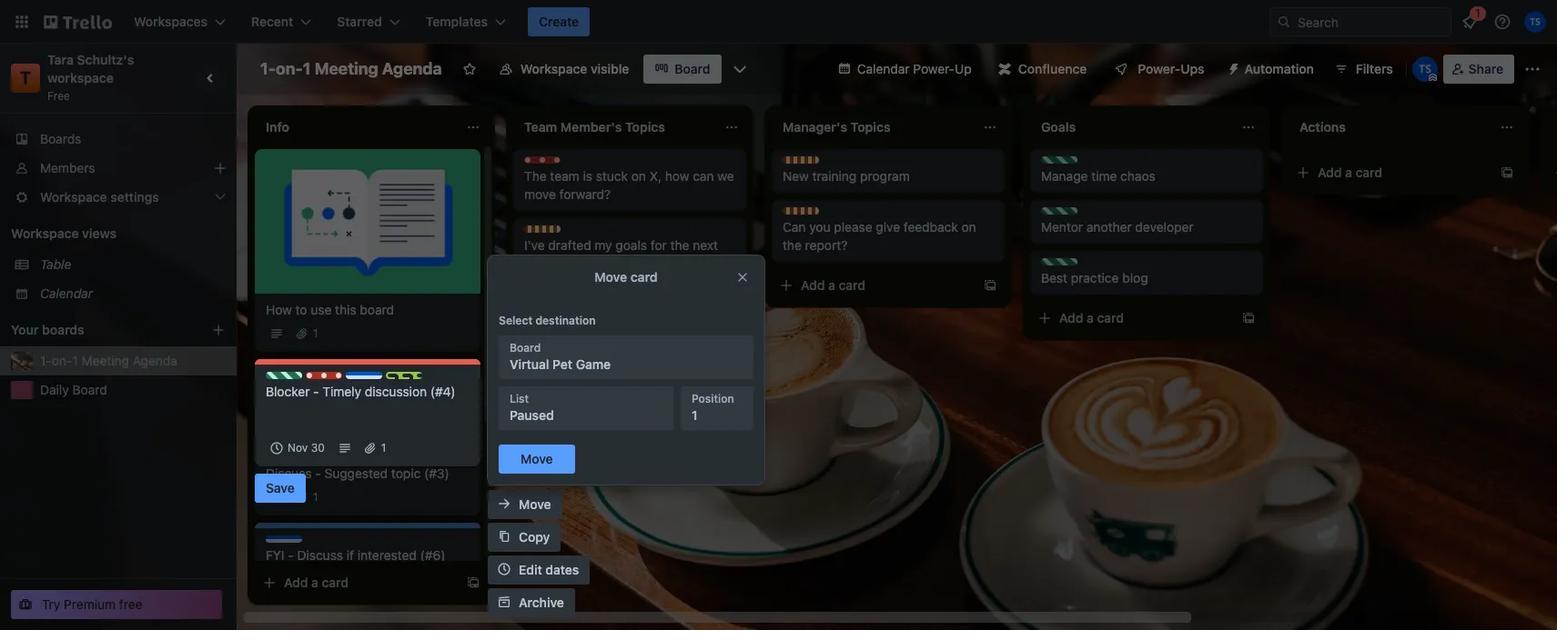 Task type: describe. For each thing, give the bounding box(es) containing it.
filters button
[[1329, 55, 1399, 84]]

visible
[[591, 61, 629, 76]]

change for change cover
[[519, 464, 565, 480]]

on inside blocker the team is stuck on x, how can we move forward?
[[632, 168, 646, 184]]

list paused
[[510, 392, 554, 423]]

Blocker - Timely discussion (#4) text field
[[266, 383, 470, 434]]

give
[[876, 219, 900, 235]]

feedback
[[904, 219, 958, 235]]

new training program link
[[783, 167, 994, 186]]

Search field
[[1292, 8, 1451, 36]]

to
[[295, 302, 307, 318]]

can
[[783, 219, 806, 235]]

share
[[1469, 61, 1504, 76]]

for
[[651, 238, 667, 253]]

manage
[[1041, 168, 1088, 184]]

practice
[[1071, 270, 1119, 286]]

virtual
[[510, 357, 549, 372]]

calendar power-up
[[857, 61, 972, 76]]

open
[[519, 366, 551, 381]]

program
[[860, 168, 910, 184]]

goal for best
[[1060, 259, 1083, 272]]

daily board link
[[40, 381, 226, 400]]

discuss can you please give feedback on the report?
[[783, 208, 976, 253]]

use
[[311, 302, 332, 318]]

workspace
[[47, 70, 114, 86]]

another
[[1087, 219, 1132, 235]]

power-ups
[[1138, 61, 1205, 76]]

automation button
[[1219, 55, 1325, 84]]

report?
[[805, 238, 848, 253]]

fyi - discuss if interested (#6) link
[[266, 547, 470, 565]]

up
[[955, 61, 972, 76]]

discuss for training
[[801, 157, 842, 170]]

board for board
[[675, 61, 711, 76]]

1 vertical spatial on-
[[52, 353, 72, 369]]

edit for edit dates
[[519, 563, 542, 578]]

color: green, title: "goal" element for mentor
[[1041, 208, 1083, 221]]

workspace views
[[11, 226, 117, 241]]

months.
[[549, 256, 597, 271]]

open card
[[519, 366, 581, 381]]

make
[[524, 325, 556, 340]]

tara
[[47, 52, 74, 67]]

game
[[576, 357, 611, 372]]

edit dates button
[[488, 556, 590, 585]]

discuss i've drafted my goals for the next few months. any feedback?
[[524, 226, 718, 271]]

try
[[42, 597, 60, 613]]

schultz's
[[77, 52, 134, 67]]

the inside 'discuss can you please give feedback on the report?'
[[783, 238, 802, 253]]

add for mentor another developer
[[1060, 310, 1084, 326]]

1 notification image
[[1459, 11, 1481, 33]]

archive
[[519, 595, 564, 611]]

blog
[[1123, 270, 1148, 286]]

1 vertical spatial agenda
[[133, 353, 177, 369]]

position
[[692, 392, 734, 406]]

improve
[[608, 307, 655, 322]]

how
[[665, 168, 690, 184]]

color: green, title: "goal" element for best
[[1041, 259, 1083, 272]]

if inside the i think we can improve velocity if we make some tooling changes.
[[707, 307, 715, 322]]

try premium free
[[42, 597, 142, 613]]

changes.
[[638, 325, 692, 340]]

tooling
[[595, 325, 635, 340]]

mentor another developer link
[[1041, 218, 1253, 237]]

on- inside board name text field
[[276, 59, 303, 78]]

think
[[531, 307, 560, 322]]

move card
[[595, 269, 658, 285]]

change members
[[519, 431, 625, 447]]

a for i've drafted my goals for the next few months. any feedback?
[[570, 365, 577, 381]]

dates
[[546, 563, 579, 578]]

Nov 30 checkbox
[[266, 438, 330, 460]]

edit card image
[[457, 368, 472, 382]]

we up some on the left bottom of page
[[563, 307, 580, 322]]

feedback?
[[626, 256, 687, 271]]

boards link
[[0, 125, 237, 154]]

calendar power-up link
[[826, 55, 983, 84]]

add a card for mentor another developer
[[1060, 310, 1124, 326]]

can inside the i think we can improve velocity if we make some tooling changes.
[[584, 307, 605, 322]]

can inside blocker the team is stuck on x, how can we move forward?
[[693, 168, 714, 184]]

0 vertical spatial -
[[313, 384, 319, 400]]

(#4)
[[430, 384, 456, 400]]

color: orange, title: "discuss" element up save
[[266, 454, 325, 468]]

board virtual pet game
[[510, 341, 611, 372]]

discussion
[[365, 384, 427, 400]]

few
[[524, 256, 545, 271]]

edit dates
[[519, 563, 579, 578]]

discuss for -
[[284, 454, 325, 468]]

we right velocity
[[718, 307, 735, 322]]

ups
[[1181, 61, 1205, 76]]

1 inside position 1
[[692, 408, 698, 423]]

star or unstar board image
[[462, 62, 477, 76]]

edit labels
[[519, 399, 581, 414]]

velocity
[[659, 307, 704, 322]]

create from template… image for i've drafted my goals for the next few months. any feedback?
[[725, 366, 739, 381]]

meeting inside 1-on-1 meeting agenda link
[[81, 353, 129, 369]]

board
[[360, 302, 394, 318]]

interested
[[358, 548, 417, 563]]

best practice blog link
[[1041, 269, 1253, 288]]

if inside fyi fyi - discuss if interested (#6)
[[347, 548, 354, 563]]

add for can you please give feedback on the report?
[[801, 278, 825, 293]]

is
[[583, 168, 593, 184]]

workspace visible
[[520, 61, 629, 76]]

destination
[[536, 314, 596, 328]]

best
[[1041, 270, 1068, 286]]

this
[[335, 302, 357, 318]]

we inside blocker the team is stuck on x, how can we move forward?
[[718, 168, 734, 184]]

move for move card
[[595, 269, 627, 285]]

save
[[266, 481, 295, 496]]

power- inside button
[[1138, 61, 1181, 76]]

a for can you please give feedback on the report?
[[828, 278, 836, 293]]

board for board virtual pet game
[[510, 341, 541, 355]]

try premium free button
[[11, 591, 222, 620]]

your
[[11, 322, 39, 338]]

show menu image
[[1524, 60, 1542, 78]]

free
[[47, 89, 70, 103]]

2 vertical spatial board
[[72, 382, 107, 398]]

open information menu image
[[1494, 13, 1512, 31]]

manage time chaos link
[[1041, 167, 1253, 186]]

the team is stuck on x, how can we move forward? link
[[524, 167, 736, 204]]

workspace for workspace visible
[[520, 61, 587, 76]]

discuss discuss - suggested topic (#3)
[[266, 454, 449, 482]]

move for move
[[519, 497, 551, 512]]

board link
[[644, 55, 721, 84]]



Task type: vqa. For each thing, say whether or not it's contained in the screenshot.
rightmost The Calendar Link
no



Task type: locate. For each thing, give the bounding box(es) containing it.
2 edit from the top
[[519, 563, 542, 578]]

customize views image
[[731, 60, 749, 78]]

0 horizontal spatial calendar
[[40, 286, 93, 301]]

discuss inside fyi fyi - discuss if interested (#6)
[[297, 548, 343, 563]]

2 power- from the left
[[1138, 61, 1181, 76]]

None submit
[[499, 445, 575, 474]]

discuss
[[801, 157, 842, 170], [801, 208, 842, 221], [543, 226, 584, 239], [284, 454, 325, 468], [266, 466, 312, 482], [297, 548, 343, 563]]

1 the from the left
[[670, 238, 689, 253]]

1 horizontal spatial agenda
[[382, 59, 442, 78]]

1 vertical spatial 1-on-1 meeting agenda
[[40, 353, 177, 369]]

color: orange, title: "discuss" element up you
[[783, 157, 842, 170]]

0 vertical spatial agenda
[[382, 59, 442, 78]]

color: orange, title: "discuss" element for training
[[783, 157, 842, 170]]

power-
[[913, 61, 955, 76], [1138, 61, 1181, 76]]

search image
[[1277, 15, 1292, 29]]

fyi fyi - discuss if interested (#6)
[[266, 536, 446, 563]]

edit labels button
[[488, 392, 592, 421]]

edit inside button
[[519, 399, 542, 414]]

fyi
[[364, 372, 381, 386], [364, 372, 381, 386], [284, 536, 301, 550], [266, 548, 284, 563]]

blocker - timely discussion (#4) link
[[266, 383, 470, 401]]

the inside discuss i've drafted my goals for the next few months. any feedback?
[[670, 238, 689, 253]]

0 horizontal spatial meeting
[[81, 353, 129, 369]]

edit for edit labels
[[519, 399, 542, 414]]

0 vertical spatial if
[[707, 307, 715, 322]]

we right how
[[718, 168, 734, 184]]

change inside change members button
[[519, 431, 565, 447]]

archive button
[[488, 589, 575, 618]]

my
[[595, 238, 612, 253]]

1 edit from the top
[[519, 399, 542, 414]]

1 horizontal spatial calendar
[[857, 61, 910, 76]]

1 vertical spatial move
[[519, 497, 551, 512]]

0 vertical spatial on-
[[276, 59, 303, 78]]

primary element
[[0, 0, 1558, 44]]

goal for manage
[[1060, 157, 1083, 170]]

agenda inside board name text field
[[382, 59, 442, 78]]

discuss up you
[[801, 157, 842, 170]]

tara schultz (taraschultz7) image right the filters
[[1413, 56, 1438, 82]]

move inside button
[[519, 497, 551, 512]]

1 vertical spatial 1-
[[40, 353, 52, 369]]

goal
[[1060, 157, 1083, 170], [1060, 208, 1083, 221], [1060, 259, 1083, 272], [284, 372, 308, 386], [284, 372, 308, 386]]

discuss inside 'discuss can you please give feedback on the report?'
[[801, 208, 842, 221]]

agenda left star or unstar board image
[[382, 59, 442, 78]]

calendar left up
[[857, 61, 910, 76]]

change down paused
[[519, 431, 565, 447]]

0 horizontal spatial power-
[[913, 61, 955, 76]]

members link
[[0, 154, 237, 183]]

0 horizontal spatial 1-
[[40, 353, 52, 369]]

boards
[[42, 322, 84, 338]]

select destination
[[499, 314, 596, 328]]

1 horizontal spatial on-
[[276, 59, 303, 78]]

the down can
[[783, 238, 802, 253]]

1 horizontal spatial board
[[510, 341, 541, 355]]

(#3)
[[424, 466, 449, 482]]

discuss up save
[[284, 454, 325, 468]]

1 vertical spatial change
[[519, 464, 565, 480]]

add a card
[[1318, 165, 1383, 180], [801, 278, 866, 293], [1060, 310, 1124, 326], [543, 365, 607, 381], [284, 575, 349, 591]]

copy
[[519, 530, 550, 545]]

0 vertical spatial move
[[595, 269, 627, 285]]

how
[[266, 302, 292, 318]]

sm image
[[1219, 55, 1245, 80]]

a for mentor another developer
[[1087, 310, 1094, 326]]

color: green, title: "goal" element
[[1041, 157, 1083, 170], [1041, 208, 1083, 221], [1041, 259, 1083, 272], [266, 372, 308, 386], [266, 372, 308, 386]]

calendar for calendar power-up
[[857, 61, 910, 76]]

i
[[524, 307, 528, 322]]

goal mentor another developer
[[1041, 208, 1194, 235]]

discuss inside discuss i've drafted my goals for the next few months. any feedback?
[[543, 226, 584, 239]]

0 vertical spatial tara schultz (taraschultz7) image
[[1525, 11, 1547, 33]]

1- inside board name text field
[[260, 59, 276, 78]]

0 vertical spatial calendar
[[857, 61, 910, 76]]

add a card for i've drafted my goals for the next few months. any feedback?
[[543, 365, 607, 381]]

1 horizontal spatial if
[[707, 307, 715, 322]]

1 vertical spatial meeting
[[81, 353, 129, 369]]

team
[[550, 168, 580, 184]]

can right how
[[693, 168, 714, 184]]

- inside discuss discuss - suggested topic (#3)
[[315, 466, 321, 482]]

1 horizontal spatial 1-
[[260, 59, 276, 78]]

add a card button
[[1289, 158, 1493, 188], [772, 271, 976, 300], [1030, 304, 1234, 333], [513, 359, 717, 388], [255, 569, 459, 598]]

t link
[[11, 64, 40, 93]]

1 horizontal spatial move
[[595, 269, 627, 285]]

create from template… image for mentor another developer
[[1242, 311, 1256, 326]]

blocker inside blocker the team is stuck on x, how can we move forward?
[[543, 157, 582, 170]]

agenda up daily board link
[[133, 353, 177, 369]]

color: green, title: "goal" element for manage
[[1041, 157, 1083, 170]]

open card link
[[488, 360, 592, 389]]

0 horizontal spatial if
[[347, 548, 354, 563]]

move down the my
[[595, 269, 627, 285]]

card inside open card link
[[555, 366, 581, 381]]

color: blue, title: "fyi" element
[[346, 372, 382, 386], [346, 372, 382, 386], [266, 536, 302, 550]]

on left x, at left top
[[632, 168, 646, 184]]

forward?
[[560, 187, 611, 202]]

on right feedback
[[962, 219, 976, 235]]

1 power- from the left
[[913, 61, 955, 76]]

0 horizontal spatial the
[[670, 238, 689, 253]]

board inside board virtual pet game
[[510, 341, 541, 355]]

some
[[559, 325, 591, 340]]

1 vertical spatial tara schultz (taraschultz7) image
[[1413, 56, 1438, 82]]

1 horizontal spatial power-
[[1138, 61, 1181, 76]]

you
[[809, 219, 831, 235]]

change members button
[[488, 425, 636, 454]]

1 vertical spatial on
[[962, 219, 976, 235]]

next
[[693, 238, 718, 253]]

1 vertical spatial if
[[347, 548, 354, 563]]

discuss for drafted
[[543, 226, 584, 239]]

1 vertical spatial edit
[[519, 563, 542, 578]]

pet
[[553, 357, 573, 372]]

1 horizontal spatial the
[[783, 238, 802, 253]]

add a card button for i've drafted my goals for the next few months. any feedback?
[[513, 359, 717, 388]]

2 vertical spatial -
[[288, 548, 294, 563]]

1 inside 1-on-1 meeting agenda link
[[72, 353, 78, 369]]

0 vertical spatial on
[[632, 168, 646, 184]]

nov 30
[[288, 441, 325, 455]]

0 vertical spatial meeting
[[315, 59, 378, 78]]

i think we can improve velocity if we make some tooling changes. link
[[524, 306, 736, 342]]

discuss down "nov 30" option in the left bottom of the page
[[266, 466, 312, 482]]

views
[[82, 226, 117, 241]]

1 horizontal spatial tara schultz (taraschultz7) image
[[1525, 11, 1547, 33]]

- for discuss
[[288, 548, 294, 563]]

discuss up months.
[[543, 226, 584, 239]]

add a card button for mentor another developer
[[1030, 304, 1234, 333]]

confluence
[[1018, 61, 1087, 76]]

the right for
[[670, 238, 689, 253]]

discuss up 'report?'
[[801, 208, 842, 221]]

workspace for workspace views
[[11, 226, 79, 241]]

0 vertical spatial 1-
[[260, 59, 276, 78]]

0 vertical spatial 1-on-1 meeting agenda
[[260, 59, 442, 78]]

goal for mentor
[[1060, 208, 1083, 221]]

create button
[[528, 7, 590, 36]]

1 vertical spatial -
[[315, 466, 321, 482]]

move
[[524, 187, 556, 202]]

add a card for can you please give feedback on the report?
[[801, 278, 866, 293]]

workspace inside button
[[520, 61, 587, 76]]

1-on-1 meeting agenda
[[260, 59, 442, 78], [40, 353, 177, 369]]

0 vertical spatial edit
[[519, 399, 542, 414]]

discuss left "interested"
[[297, 548, 343, 563]]

0 horizontal spatial workspace
[[11, 226, 79, 241]]

1 horizontal spatial can
[[693, 168, 714, 184]]

1 vertical spatial board
[[510, 341, 541, 355]]

color: orange, title: "discuss" element for drafted
[[524, 226, 584, 239]]

meeting inside board name text field
[[315, 59, 378, 78]]

your boards with 2 items element
[[11, 320, 184, 341]]

0 vertical spatial board
[[675, 61, 711, 76]]

Board name text field
[[251, 55, 451, 84]]

color: bold lime, title: none image
[[386, 372, 422, 380], [386, 372, 422, 380]]

your boards
[[11, 322, 84, 338]]

tara schultz's workspace free
[[47, 52, 137, 103]]

1 vertical spatial calendar
[[40, 286, 93, 301]]

move up copy
[[519, 497, 551, 512]]

how to use this board
[[266, 302, 394, 318]]

0 vertical spatial can
[[693, 168, 714, 184]]

tara schultz (taraschultz7) image right open information menu image
[[1525, 11, 1547, 33]]

on inside 'discuss can you please give feedback on the report?'
[[962, 219, 976, 235]]

workspace down create button
[[520, 61, 587, 76]]

0 horizontal spatial on
[[632, 168, 646, 184]]

t
[[20, 67, 31, 88]]

1 inside board name text field
[[303, 59, 311, 78]]

-
[[313, 384, 319, 400], [315, 466, 321, 482], [288, 548, 294, 563]]

change inside change cover button
[[519, 464, 565, 480]]

calendar for calendar
[[40, 286, 93, 301]]

time
[[1092, 168, 1117, 184]]

add
[[1318, 165, 1342, 180], [801, 278, 825, 293], [1060, 310, 1084, 326], [543, 365, 567, 381], [284, 575, 308, 591]]

add a card button for can you please give feedback on the report?
[[772, 271, 976, 300]]

i've drafted my goals for the next few months. any feedback? link
[[524, 237, 736, 273]]

1 vertical spatial can
[[584, 307, 605, 322]]

can up some on the left bottom of page
[[584, 307, 605, 322]]

tara schultz (taraschultz7) image
[[1525, 11, 1547, 33], [1413, 56, 1438, 82]]

the
[[524, 168, 547, 184]]

table
[[40, 257, 71, 272]]

color: orange, title: "discuss" element for you
[[783, 208, 842, 221]]

discuss for you
[[801, 208, 842, 221]]

if right velocity
[[707, 307, 715, 322]]

change up move button
[[519, 464, 565, 480]]

- for suggested
[[315, 466, 321, 482]]

2 horizontal spatial board
[[675, 61, 711, 76]]

0 horizontal spatial move
[[519, 497, 551, 512]]

new
[[783, 168, 809, 184]]

0 horizontal spatial can
[[584, 307, 605, 322]]

power-ups button
[[1102, 55, 1216, 84]]

goal inside goal manage time chaos
[[1060, 157, 1083, 170]]

2 change from the top
[[519, 464, 565, 480]]

blocker
[[543, 157, 582, 170], [324, 372, 364, 386], [324, 372, 364, 386], [266, 384, 310, 400]]

workspace up 'table' at the top
[[11, 226, 79, 241]]

color: orange, title: "discuss" element up months.
[[524, 226, 584, 239]]

create
[[539, 14, 579, 29]]

- inside fyi fyi - discuss if interested (#6)
[[288, 548, 294, 563]]

blocker the team is stuck on x, how can we move forward?
[[524, 157, 734, 202]]

developer
[[1136, 219, 1194, 235]]

None checkbox
[[266, 405, 330, 427]]

0 vertical spatial workspace
[[520, 61, 587, 76]]

0 horizontal spatial agenda
[[133, 353, 177, 369]]

0 vertical spatial change
[[519, 431, 565, 447]]

tara schultz's workspace link
[[47, 52, 137, 86]]

calendar
[[857, 61, 910, 76], [40, 286, 93, 301]]

add board image
[[211, 323, 226, 338]]

color: red, title: "blocker" element
[[524, 157, 582, 170], [306, 372, 364, 386], [306, 372, 364, 386]]

edit
[[519, 399, 542, 414], [519, 563, 542, 578]]

- down 30
[[315, 466, 321, 482]]

1 horizontal spatial meeting
[[315, 59, 378, 78]]

list
[[510, 392, 529, 406]]

chaos
[[1121, 168, 1156, 184]]

calendar link
[[40, 285, 226, 303]]

1 vertical spatial workspace
[[11, 226, 79, 241]]

board up virtual
[[510, 341, 541, 355]]

discuss new training program
[[783, 157, 910, 184]]

create from template… image
[[1500, 166, 1515, 180], [983, 279, 998, 293], [1242, 311, 1256, 326], [725, 366, 739, 381], [466, 576, 481, 591]]

members
[[40, 160, 95, 176]]

color: orange, title: "discuss" element
[[783, 157, 842, 170], [783, 208, 842, 221], [524, 226, 584, 239], [266, 454, 325, 468]]

30
[[311, 441, 325, 455]]

edit inside button
[[519, 563, 542, 578]]

mentor
[[1041, 219, 1083, 235]]

x,
[[650, 168, 662, 184]]

(#6)
[[420, 548, 446, 563]]

if left "interested"
[[347, 548, 354, 563]]

create from template… image for can you please give feedback on the report?
[[983, 279, 998, 293]]

1 horizontal spatial 1-on-1 meeting agenda
[[260, 59, 442, 78]]

1-on-1 meeting agenda inside board name text field
[[260, 59, 442, 78]]

discuss inside discuss new training program
[[801, 157, 842, 170]]

0 horizontal spatial board
[[72, 382, 107, 398]]

color: orange, title: "discuss" element up 'report?'
[[783, 208, 842, 221]]

i think we can improve velocity if we make some tooling changes.
[[524, 307, 735, 340]]

timely
[[323, 384, 361, 400]]

- left timely at the bottom left of page
[[313, 384, 319, 400]]

discuss - suggested topic (#3) link
[[266, 465, 470, 483]]

1 horizontal spatial on
[[962, 219, 976, 235]]

- down the save button
[[288, 548, 294, 563]]

board left customize views image
[[675, 61, 711, 76]]

0 horizontal spatial 1-on-1 meeting agenda
[[40, 353, 177, 369]]

goal inside goal mentor another developer
[[1060, 208, 1083, 221]]

goal inside goal best practice blog
[[1060, 259, 1083, 272]]

1 change from the top
[[519, 431, 565, 447]]

i've
[[524, 238, 545, 253]]

0 horizontal spatial on-
[[52, 353, 72, 369]]

move
[[595, 269, 627, 285], [519, 497, 551, 512]]

calendar down 'table' at the top
[[40, 286, 93, 301]]

0 horizontal spatial tara schultz (taraschultz7) image
[[1413, 56, 1438, 82]]

change for change members
[[519, 431, 565, 447]]

please
[[834, 219, 873, 235]]

board right daily
[[72, 382, 107, 398]]

training
[[812, 168, 857, 184]]

can you please give feedback on the report? link
[[783, 218, 994, 255]]

2 the from the left
[[783, 238, 802, 253]]

1 horizontal spatial workspace
[[520, 61, 587, 76]]

share button
[[1443, 55, 1515, 84]]

1-on-1 meeting agenda link
[[40, 352, 226, 370]]

daily board
[[40, 382, 107, 398]]

add for i've drafted my goals for the next few months. any feedback?
[[543, 365, 567, 381]]



